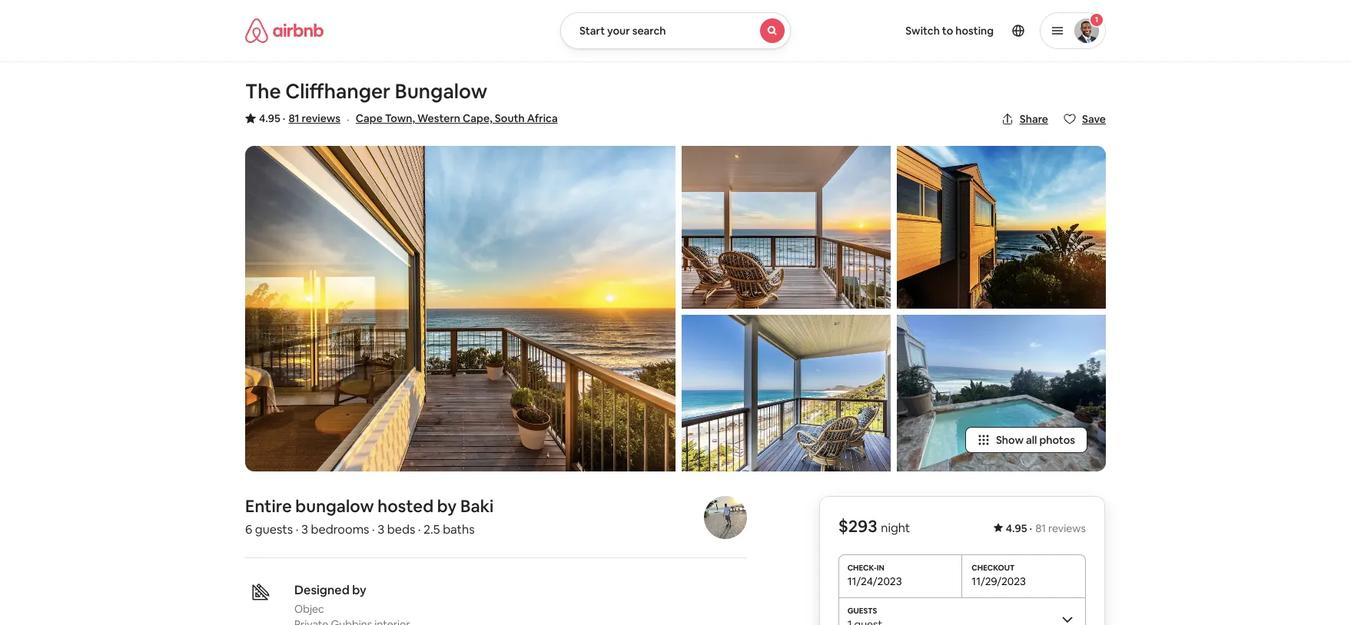 Task type: vqa. For each thing, say whether or not it's contained in the screenshot.
THE COVE, related to Idyllwild-Pine Cove, California
no



Task type: locate. For each thing, give the bounding box(es) containing it.
learn more about the host, baki. image
[[704, 497, 747, 540], [704, 497, 747, 540]]

0 vertical spatial 81
[[288, 111, 299, 125]]

the cliffhanger bungalow image 3 image
[[682, 315, 891, 472]]

0 horizontal spatial reviews
[[302, 111, 340, 125]]

the facade of the house and sunset image
[[897, 146, 1106, 309]]

start
[[579, 24, 605, 38]]

the
[[245, 78, 281, 105]]

heated pool with ocean views image
[[897, 315, 1106, 472]]

2 3 from the left
[[378, 522, 384, 538]]

hosted
[[378, 496, 434, 518]]

0 vertical spatial 4.95
[[259, 111, 280, 125]]

0 horizontal spatial 3
[[301, 522, 308, 538]]

·
[[283, 111, 285, 125], [347, 111, 350, 128], [296, 522, 299, 538], [372, 522, 375, 538], [418, 522, 421, 538], [1029, 522, 1032, 536]]

baths
[[443, 522, 475, 538]]

11/29/2023
[[972, 575, 1026, 589]]

cape town, western cape, south africa button
[[356, 109, 558, 128]]

to
[[942, 24, 953, 38]]

4.95 up 11/29/2023
[[1006, 522, 1027, 536]]

3 right guests
[[301, 522, 308, 538]]

the cliffhanger bungalow
[[245, 78, 487, 105]]

cape,
[[463, 111, 492, 125]]

beds
[[387, 522, 415, 538]]

$293 night
[[838, 516, 910, 537]]

4.95 down the
[[259, 111, 280, 125]]

4.95 · 81 reviews
[[259, 111, 340, 125], [1006, 522, 1086, 536]]

south
[[495, 111, 525, 125]]

1 horizontal spatial reviews
[[1048, 522, 1086, 536]]

0 horizontal spatial 81
[[288, 111, 299, 125]]

1 vertical spatial 4.95
[[1006, 522, 1027, 536]]

designed
[[294, 583, 350, 599]]

town,
[[385, 111, 415, 125]]

0 vertical spatial reviews
[[302, 111, 340, 125]]

1 vertical spatial 4.95 · 81 reviews
[[1006, 522, 1086, 536]]

profile element
[[809, 0, 1106, 61]]

4.95 · 81 reviews down the
[[259, 111, 340, 125]]

81
[[288, 111, 299, 125], [1035, 522, 1046, 536]]

bungalow
[[395, 78, 487, 105]]

1 horizontal spatial 3
[[378, 522, 384, 538]]

4.95
[[259, 111, 280, 125], [1006, 522, 1027, 536]]

sunset at the cliffhanger!! image
[[682, 146, 891, 309]]

3 left 'beds'
[[378, 522, 384, 538]]

reviews
[[302, 111, 340, 125], [1048, 522, 1086, 536]]

0 horizontal spatial 4.95
[[259, 111, 280, 125]]

save
[[1082, 112, 1106, 126]]

switch
[[906, 24, 940, 38]]

1 vertical spatial reviews
[[1048, 522, 1086, 536]]

3
[[301, 522, 308, 538], [378, 522, 384, 538]]

photos
[[1039, 434, 1075, 448]]

show
[[996, 434, 1024, 448]]

81 reviews button
[[288, 111, 340, 126]]

1 3 from the left
[[301, 522, 308, 538]]

0 horizontal spatial 4.95 · 81 reviews
[[259, 111, 340, 125]]

1 vertical spatial 81
[[1035, 522, 1046, 536]]

western
[[417, 111, 460, 125]]

· cape town, western cape, south africa
[[347, 111, 558, 128]]

4.95 · 81 reviews up 11/29/2023
[[1006, 522, 1086, 536]]

entire bungalow hosted by baki 6 guests · 3 bedrooms · 3 beds · 2.5 baths
[[245, 496, 494, 538]]

your
[[607, 24, 630, 38]]

all
[[1026, 434, 1037, 448]]



Task type: describe. For each thing, give the bounding box(es) containing it.
bungalow
[[295, 496, 374, 518]]

facade of the house -lower terrace image
[[245, 146, 676, 472]]

1 horizontal spatial 81
[[1035, 522, 1046, 536]]

by baki
[[437, 496, 494, 518]]

designed by objec
[[294, 583, 366, 617]]

start your search button
[[560, 12, 791, 49]]

share
[[1020, 112, 1048, 126]]

0 vertical spatial 4.95 · 81 reviews
[[259, 111, 340, 125]]

6
[[245, 522, 252, 538]]

1 horizontal spatial 4.95 · 81 reviews
[[1006, 522, 1086, 536]]

switch to hosting link
[[896, 15, 1003, 47]]

Start your search search field
[[560, 12, 791, 49]]

entire
[[245, 496, 292, 518]]

1 button
[[1040, 12, 1106, 49]]

share button
[[995, 106, 1054, 132]]

save button
[[1057, 106, 1112, 132]]

1 horizontal spatial 4.95
[[1006, 522, 1027, 536]]

by
[[352, 583, 366, 599]]

2.5
[[424, 522, 440, 538]]

show all photos
[[996, 434, 1075, 448]]

africa
[[527, 111, 558, 125]]

night
[[881, 521, 910, 537]]

guests
[[255, 522, 293, 538]]

11/24/2023
[[847, 575, 902, 589]]

hosting
[[955, 24, 994, 38]]

$293
[[838, 516, 877, 537]]

objec
[[294, 603, 324, 617]]

cape
[[356, 111, 383, 125]]

search
[[632, 24, 666, 38]]

cliffhanger
[[285, 78, 391, 105]]

bedrooms
[[311, 522, 369, 538]]

1
[[1095, 15, 1098, 25]]

switch to hosting
[[906, 24, 994, 38]]

show all photos button
[[965, 428, 1087, 454]]

start your search
[[579, 24, 666, 38]]



